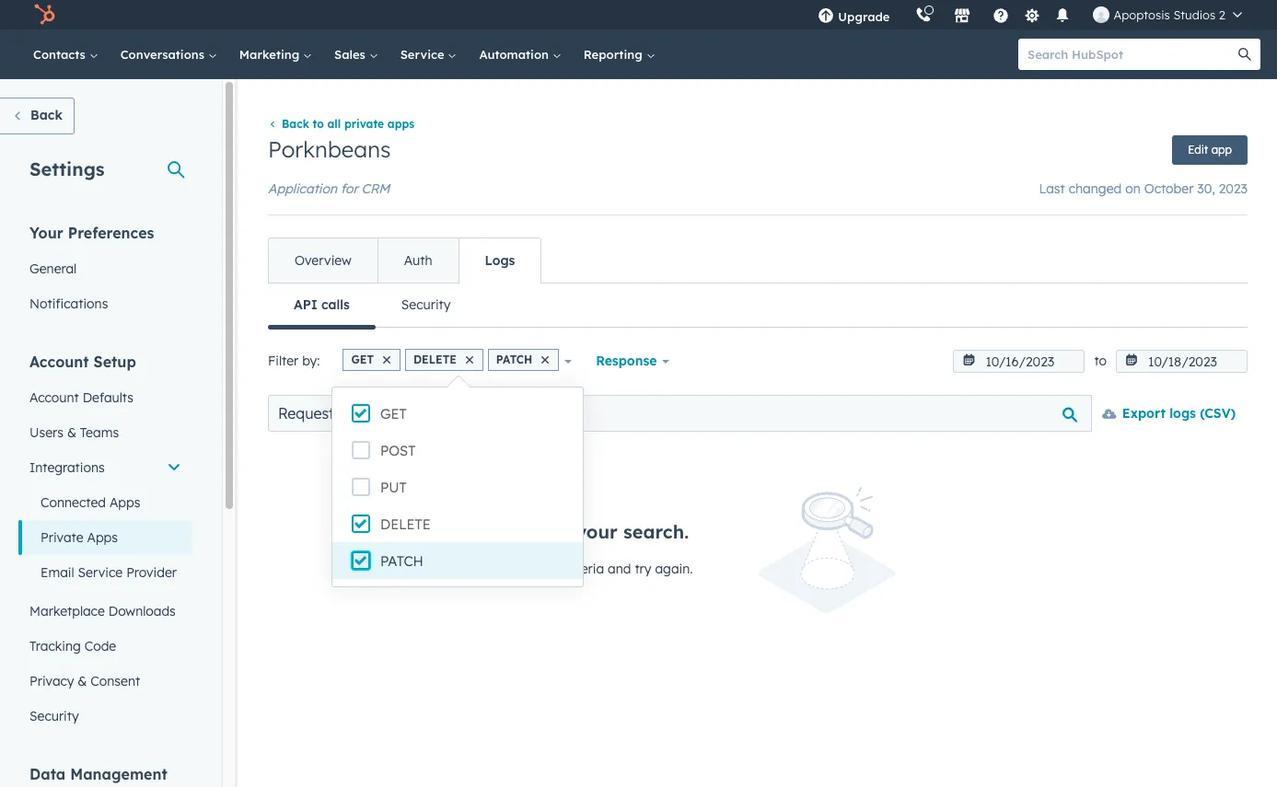 Task type: vqa. For each thing, say whether or not it's contained in the screenshot.
criteria
yes



Task type: describe. For each thing, give the bounding box(es) containing it.
settings image
[[1024, 8, 1041, 24]]

calling icon button
[[909, 3, 940, 27]]

account for account setup
[[29, 353, 89, 371]]

connected
[[41, 495, 106, 511]]

back for back to all private apps
[[282, 117, 309, 131]]

automation link
[[468, 29, 573, 79]]

integrations button
[[18, 450, 193, 485]]

sales link
[[323, 29, 389, 79]]

export logs (csv) button
[[1091, 395, 1248, 432]]

2023
[[1219, 181, 1248, 197]]

conversations
[[120, 47, 208, 62]]

defaults
[[83, 390, 134, 406]]

notifications link
[[18, 286, 193, 321]]

1 mm/dd/yyyy text field from the left
[[954, 350, 1085, 373]]

account defaults link
[[18, 380, 193, 415]]

api
[[294, 297, 318, 313]]

Search by request URL search field
[[397, 395, 1092, 432]]

privacy & consent link
[[18, 664, 193, 699]]

notifications
[[29, 296, 108, 312]]

privacy & consent
[[29, 673, 140, 690]]

general link
[[18, 251, 193, 286]]

2 mm/dd/yyyy text field from the left
[[1116, 350, 1248, 373]]

apoptosis studios 2
[[1114, 7, 1226, 22]]

overview
[[295, 253, 352, 269]]

close image
[[542, 357, 549, 364]]

again.
[[655, 561, 693, 578]]

consent
[[91, 673, 140, 690]]

back to all private apps
[[282, 117, 415, 131]]

1 vertical spatial patch
[[380, 553, 424, 570]]

management
[[70, 765, 167, 784]]

search image
[[1239, 48, 1252, 61]]

1 horizontal spatial patch
[[496, 353, 533, 367]]

email service provider
[[41, 565, 177, 581]]

tracking code link
[[18, 629, 193, 664]]

back to all private apps link
[[268, 117, 415, 131]]

post
[[380, 442, 416, 460]]

crm
[[362, 181, 390, 197]]

logs link
[[458, 239, 541, 283]]

edit app
[[1188, 143, 1232, 157]]

search.
[[624, 521, 689, 544]]

october
[[1145, 181, 1194, 197]]

export
[[1123, 406, 1166, 422]]

data management
[[29, 765, 167, 784]]

menu containing apoptosis studios 2
[[805, 0, 1255, 29]]

change your search criteria and try again.
[[436, 561, 693, 578]]

automation
[[479, 47, 552, 62]]

studios
[[1174, 7, 1216, 22]]

reporting link
[[573, 29, 666, 79]]

private
[[41, 530, 83, 546]]

upgrade image
[[818, 8, 835, 25]]

calling icon image
[[916, 7, 933, 24]]

app
[[1212, 143, 1232, 157]]

calls
[[321, 297, 350, 313]]

tracking code
[[29, 638, 116, 655]]

application for crm
[[268, 181, 390, 197]]

0 horizontal spatial get
[[351, 353, 374, 367]]

30,
[[1198, 181, 1216, 197]]

downloads
[[108, 603, 176, 620]]

apps for connected apps
[[110, 495, 140, 511]]

help image
[[993, 8, 1010, 25]]

request url
[[278, 405, 368, 423]]

request
[[278, 405, 334, 423]]

navigation containing api calls
[[268, 283, 1248, 330]]

contacts link
[[22, 29, 109, 79]]

account for account defaults
[[29, 390, 79, 406]]

security for "security" button
[[401, 297, 451, 313]]

help button
[[986, 0, 1017, 29]]

(csv)
[[1200, 406, 1236, 422]]

0 vertical spatial to
[[313, 117, 324, 131]]

no logs match your search.
[[436, 521, 689, 544]]

service inside "link"
[[400, 47, 448, 62]]

1 vertical spatial to
[[1095, 353, 1107, 370]]

security link
[[18, 699, 193, 734]]

response
[[596, 353, 657, 370]]

sales
[[334, 47, 369, 62]]

edit
[[1188, 143, 1209, 157]]

settings
[[29, 158, 105, 181]]

close image for get
[[383, 357, 391, 364]]

connected apps link
[[18, 485, 193, 520]]

match
[[512, 521, 570, 544]]

security for security link
[[29, 708, 79, 725]]

0 vertical spatial delete
[[414, 353, 457, 367]]

upgrade
[[839, 9, 890, 24]]

put
[[380, 479, 407, 496]]

no
[[436, 521, 463, 544]]

users & teams link
[[18, 415, 193, 450]]

application
[[268, 181, 337, 197]]

data
[[29, 765, 66, 784]]

conversations link
[[109, 29, 228, 79]]

preferences
[[68, 224, 154, 242]]

filter
[[268, 353, 299, 370]]

service link
[[389, 29, 468, 79]]

apoptosis
[[1114, 7, 1170, 22]]

close image for delete
[[466, 357, 473, 364]]



Task type: locate. For each thing, give the bounding box(es) containing it.
porknbeans
[[268, 136, 391, 163]]

security inside button
[[401, 297, 451, 313]]

by:
[[302, 353, 320, 370]]

menu item
[[903, 0, 907, 29]]

general
[[29, 261, 77, 277]]

0 horizontal spatial &
[[67, 425, 76, 441]]

marketing link
[[228, 29, 323, 79]]

response button
[[584, 343, 682, 380]]

for
[[341, 181, 358, 197]]

account setup element
[[18, 352, 193, 734]]

patch left close image
[[496, 353, 533, 367]]

0 horizontal spatial service
[[78, 565, 123, 581]]

logs
[[485, 253, 515, 269]]

1 horizontal spatial to
[[1095, 353, 1107, 370]]

1 vertical spatial account
[[29, 390, 79, 406]]

delete down "security" button
[[414, 353, 457, 367]]

private apps
[[41, 530, 118, 546]]

api calls button
[[268, 283, 376, 330]]

1 vertical spatial service
[[78, 565, 123, 581]]

auth link
[[377, 239, 458, 283]]

0 horizontal spatial logs
[[468, 521, 506, 544]]

apps for private apps
[[87, 530, 118, 546]]

api calls
[[294, 297, 350, 313]]

security down "privacy"
[[29, 708, 79, 725]]

0 vertical spatial service
[[400, 47, 448, 62]]

criteria
[[561, 561, 604, 578]]

private
[[344, 117, 384, 131]]

1 close image from the left
[[383, 357, 391, 364]]

code
[[84, 638, 116, 655]]

& for users
[[67, 425, 76, 441]]

0 horizontal spatial patch
[[380, 553, 424, 570]]

2 close image from the left
[[466, 357, 473, 364]]

0 vertical spatial &
[[67, 425, 76, 441]]

account up 'users'
[[29, 390, 79, 406]]

security button
[[376, 283, 477, 327]]

0 horizontal spatial your
[[487, 561, 514, 578]]

users
[[29, 425, 64, 441]]

service down private apps link
[[78, 565, 123, 581]]

search button
[[1230, 39, 1261, 70]]

change
[[436, 561, 483, 578]]

list box
[[333, 388, 583, 587]]

apoptosis studios 2 button
[[1083, 0, 1254, 29]]

0 horizontal spatial close image
[[383, 357, 391, 364]]

get up post
[[380, 405, 407, 423]]

1 vertical spatial apps
[[87, 530, 118, 546]]

security inside account setup element
[[29, 708, 79, 725]]

request url button
[[268, 395, 398, 432]]

your left the search
[[487, 561, 514, 578]]

back for back
[[30, 107, 63, 123]]

last
[[1040, 181, 1066, 197]]

email
[[41, 565, 74, 581]]

apps up private apps link
[[110, 495, 140, 511]]

setup
[[94, 353, 136, 371]]

1 vertical spatial your
[[487, 561, 514, 578]]

all
[[327, 117, 341, 131]]

private apps link
[[18, 520, 193, 555]]

apps
[[388, 117, 415, 131]]

& inside 'link'
[[67, 425, 76, 441]]

patch left 'change'
[[380, 553, 424, 570]]

service
[[400, 47, 448, 62], [78, 565, 123, 581]]

1 horizontal spatial service
[[400, 47, 448, 62]]

0 vertical spatial get
[[351, 353, 374, 367]]

integrations
[[29, 460, 105, 476]]

navigation
[[268, 238, 542, 284], [268, 283, 1248, 330]]

to up "export logs (csv)" button at the right bottom of page
[[1095, 353, 1107, 370]]

1 vertical spatial delete
[[380, 516, 431, 533]]

to left all
[[313, 117, 324, 131]]

list box containing get
[[333, 388, 583, 587]]

get inside list box
[[380, 405, 407, 423]]

hubspot image
[[33, 4, 55, 26]]

account defaults
[[29, 390, 134, 406]]

1 horizontal spatial security
[[401, 297, 451, 313]]

export logs (csv)
[[1123, 406, 1236, 422]]

0 vertical spatial apps
[[110, 495, 140, 511]]

apps down connected apps link
[[87, 530, 118, 546]]

back up settings
[[30, 107, 63, 123]]

1 vertical spatial get
[[380, 405, 407, 423]]

& right "privacy"
[[78, 673, 87, 690]]

1 horizontal spatial back
[[282, 117, 309, 131]]

on
[[1126, 181, 1141, 197]]

and
[[608, 561, 631, 578]]

1 horizontal spatial &
[[78, 673, 87, 690]]

back inside "link"
[[30, 107, 63, 123]]

edit app button
[[1173, 136, 1248, 165]]

your preferences element
[[18, 223, 193, 321]]

privacy
[[29, 673, 74, 690]]

logs left (csv)
[[1170, 406, 1196, 422]]

marketplace downloads
[[29, 603, 176, 620]]

marketplace
[[29, 603, 105, 620]]

0 horizontal spatial mm/dd/yyyy text field
[[954, 350, 1085, 373]]

0 vertical spatial account
[[29, 353, 89, 371]]

1 vertical spatial security
[[29, 708, 79, 725]]

&
[[67, 425, 76, 441], [78, 673, 87, 690]]

settings link
[[1021, 5, 1044, 24]]

your
[[29, 224, 63, 242]]

email service provider link
[[18, 555, 193, 590]]

delete
[[414, 353, 457, 367], [380, 516, 431, 533]]

0 horizontal spatial back
[[30, 107, 63, 123]]

MM/DD/YYYY text field
[[954, 350, 1085, 373], [1116, 350, 1248, 373]]

account
[[29, 353, 89, 371], [29, 390, 79, 406]]

logs inside button
[[1170, 406, 1196, 422]]

1 horizontal spatial your
[[576, 521, 618, 544]]

notifications image
[[1055, 8, 1072, 25]]

close image
[[383, 357, 391, 364], [466, 357, 473, 364]]

& right 'users'
[[67, 425, 76, 441]]

get right by:
[[351, 353, 374, 367]]

marketplace downloads link
[[18, 594, 193, 629]]

0 horizontal spatial to
[[313, 117, 324, 131]]

service inside account setup element
[[78, 565, 123, 581]]

tara schultz image
[[1094, 6, 1110, 23]]

1 horizontal spatial logs
[[1170, 406, 1196, 422]]

search
[[518, 561, 558, 578]]

back left all
[[282, 117, 309, 131]]

1 vertical spatial &
[[78, 673, 87, 690]]

overview link
[[269, 239, 377, 283]]

account inside 'account defaults' link
[[29, 390, 79, 406]]

try
[[635, 561, 652, 578]]

& for privacy
[[78, 673, 87, 690]]

filter by:
[[268, 353, 320, 370]]

1 horizontal spatial get
[[380, 405, 407, 423]]

Search HubSpot search field
[[1019, 39, 1244, 70]]

marketing
[[239, 47, 303, 62]]

last changed on october 30, 2023
[[1040, 181, 1248, 197]]

auth
[[404, 253, 432, 269]]

0 vertical spatial your
[[576, 521, 618, 544]]

0 vertical spatial security
[[401, 297, 451, 313]]

logs for export
[[1170, 406, 1196, 422]]

url
[[339, 405, 368, 423]]

service right sales link
[[400, 47, 448, 62]]

tracking
[[29, 638, 81, 655]]

account setup
[[29, 353, 136, 371]]

1 vertical spatial logs
[[468, 521, 506, 544]]

navigation containing overview
[[268, 238, 542, 284]]

reporting
[[584, 47, 646, 62]]

marketplaces image
[[955, 8, 971, 25]]

notifications button
[[1048, 0, 1079, 29]]

1 navigation from the top
[[268, 238, 542, 284]]

marketplaces button
[[944, 0, 982, 29]]

account up "account defaults"
[[29, 353, 89, 371]]

2 navigation from the top
[[268, 283, 1248, 330]]

0 vertical spatial logs
[[1170, 406, 1196, 422]]

1 horizontal spatial close image
[[466, 357, 473, 364]]

menu
[[805, 0, 1255, 29]]

logs for no
[[468, 521, 506, 544]]

0 vertical spatial patch
[[496, 353, 533, 367]]

your preferences
[[29, 224, 154, 242]]

your up criteria
[[576, 521, 618, 544]]

hubspot link
[[22, 4, 69, 26]]

security down the 'auth'
[[401, 297, 451, 313]]

1 horizontal spatial mm/dd/yyyy text field
[[1116, 350, 1248, 373]]

delete down put
[[380, 516, 431, 533]]

0 horizontal spatial security
[[29, 708, 79, 725]]

contacts
[[33, 47, 89, 62]]

2 account from the top
[[29, 390, 79, 406]]

1 account from the top
[[29, 353, 89, 371]]

logs right no
[[468, 521, 506, 544]]



